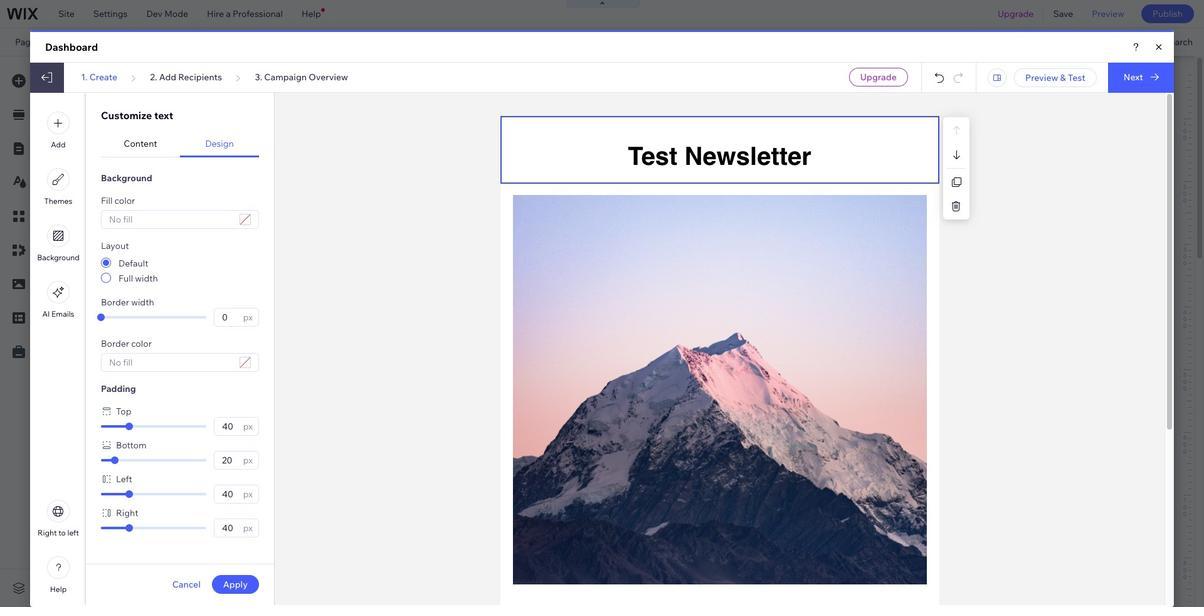 Task type: locate. For each thing, give the bounding box(es) containing it.
?
[[1092, 88, 1097, 97]]

preview button
[[1083, 0, 1134, 28]]

search
[[1164, 36, 1193, 48]]

help
[[302, 8, 321, 19]]

site
[[58, 8, 75, 19]]

? button
[[1092, 88, 1097, 97]]

a
[[226, 8, 231, 19]]

https://jamespeterson1902.wixsite.com/my-site connect your domain
[[216, 36, 504, 48]]

dev mode
[[146, 8, 188, 19]]

search button
[[1138, 28, 1204, 56]]



Task type: vqa. For each thing, say whether or not it's contained in the screenshot.
page related to Automatically optimize caching for this page or manually control its timing.
no



Task type: describe. For each thing, give the bounding box(es) containing it.
professional
[[233, 8, 283, 19]]

100% button
[[1026, 28, 1077, 56]]

dev
[[146, 8, 162, 19]]

100%
[[1046, 36, 1069, 48]]

settings
[[93, 8, 128, 19]]

connect
[[415, 36, 450, 48]]

hire
[[207, 8, 224, 19]]

publish
[[1153, 8, 1183, 19]]

save button
[[1044, 0, 1083, 28]]

tools
[[1104, 36, 1126, 48]]

upgrade
[[998, 8, 1034, 19]]

mode
[[164, 8, 188, 19]]

your
[[452, 36, 470, 48]]

results
[[86, 36, 124, 48]]

domain
[[472, 36, 504, 48]]

https://jamespeterson1902.wixsite.com/my-
[[216, 36, 394, 48]]

search
[[47, 36, 84, 48]]

save
[[1053, 8, 1073, 19]]

tools button
[[1078, 28, 1137, 56]]

preview
[[1092, 8, 1124, 19]]

hire a professional
[[207, 8, 283, 19]]

search results
[[47, 36, 124, 48]]

publish button
[[1141, 4, 1194, 23]]

site
[[394, 36, 409, 48]]



